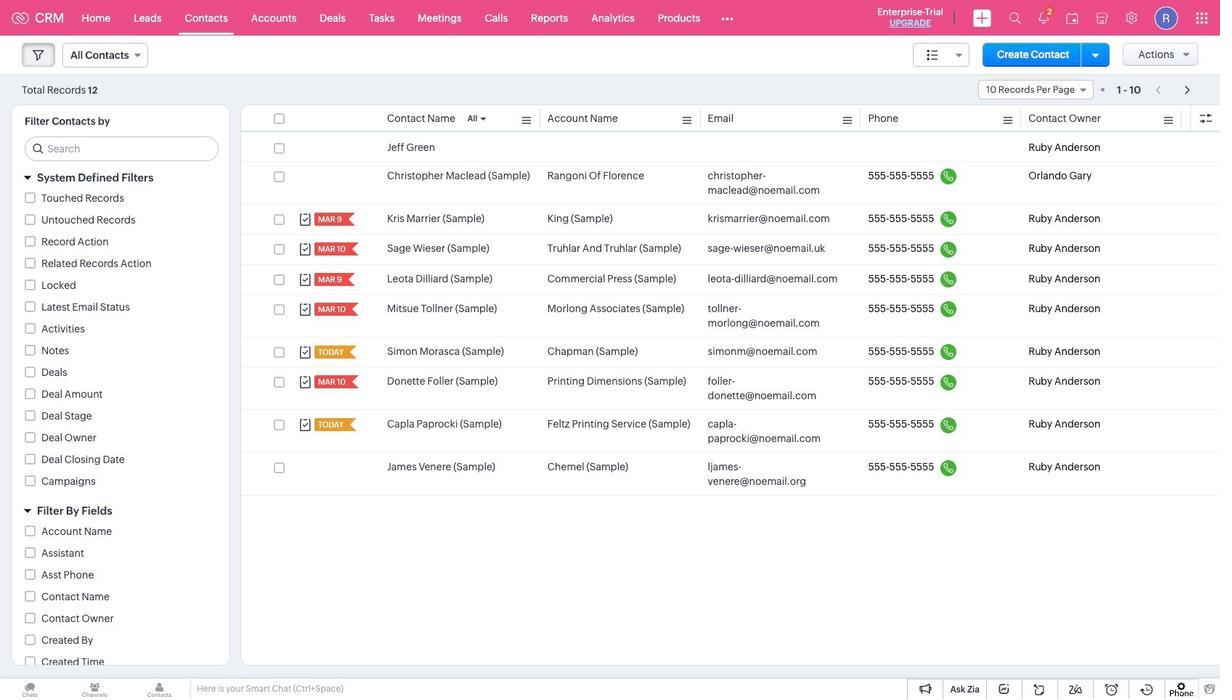 Task type: vqa. For each thing, say whether or not it's contained in the screenshot.
Create Menu element
yes



Task type: describe. For each thing, give the bounding box(es) containing it.
channels image
[[65, 679, 124, 699]]

calendar image
[[1066, 12, 1079, 24]]

logo image
[[12, 12, 29, 24]]

chats image
[[0, 679, 60, 699]]

Search text field
[[25, 137, 218, 161]]

create menu image
[[973, 9, 991, 27]]

size image
[[927, 49, 938, 62]]

create menu element
[[964, 0, 1000, 35]]



Task type: locate. For each thing, give the bounding box(es) containing it.
search image
[[1009, 12, 1021, 24]]

signals element
[[1030, 0, 1057, 36]]

search element
[[1000, 0, 1030, 36]]

profile element
[[1146, 0, 1187, 35]]

profile image
[[1155, 6, 1178, 29]]

row group
[[241, 134, 1220, 496]]

Other Modules field
[[712, 6, 743, 29]]

None field
[[62, 43, 148, 68], [913, 43, 970, 67], [978, 80, 1094, 99], [62, 43, 148, 68], [978, 80, 1094, 99]]

contacts image
[[130, 679, 189, 699]]

none field size
[[913, 43, 970, 67]]



